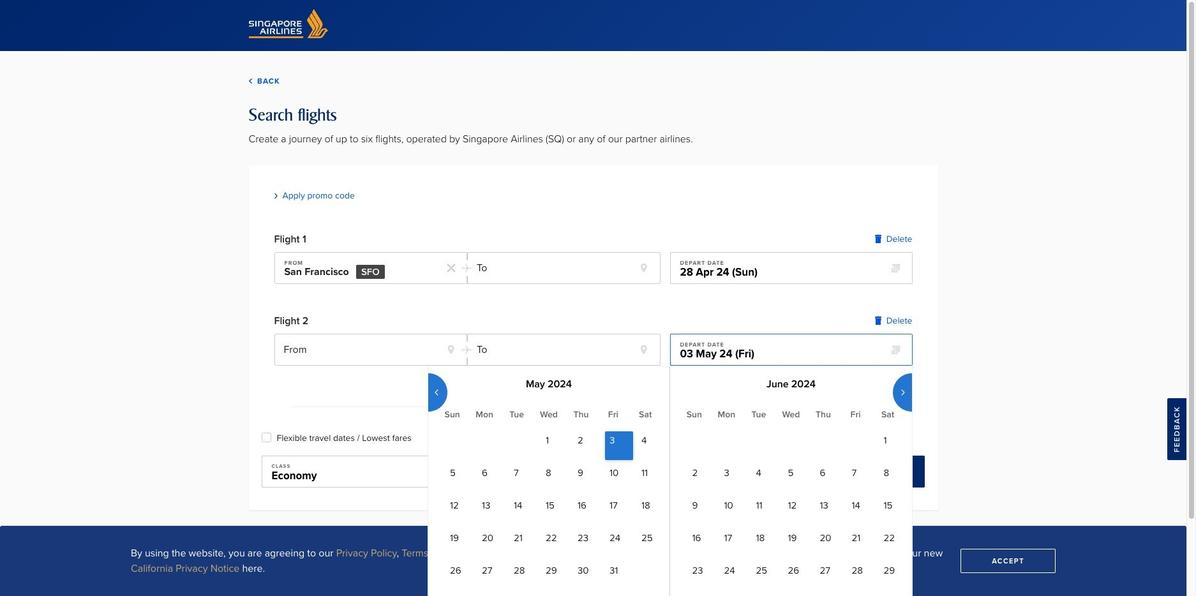 Task type: describe. For each thing, give the bounding box(es) containing it.
close circle image
[[444, 262, 458, 274]]

plane image
[[459, 342, 475, 358]]

location image for plane icon
[[637, 343, 651, 356]]



Task type: vqa. For each thing, say whether or not it's contained in the screenshot.
third Singapore Airlines icon
no



Task type: locate. For each thing, give the bounding box(es) containing it.
location image for plane image
[[637, 262, 651, 274]]

None text field
[[275, 253, 467, 285], [275, 334, 467, 366], [671, 334, 912, 366], [262, 456, 537, 488], [275, 253, 467, 285], [275, 334, 467, 366], [671, 334, 912, 366], [262, 456, 537, 488]]

None text field
[[468, 253, 660, 285], [671, 253, 912, 285], [468, 334, 660, 366], [547, 456, 822, 488], [468, 253, 660, 285], [671, 253, 912, 285], [468, 334, 660, 366], [547, 456, 822, 488]]

location image
[[637, 262, 651, 274], [444, 343, 458, 356], [637, 343, 651, 356]]

plane image
[[459, 260, 475, 276]]



